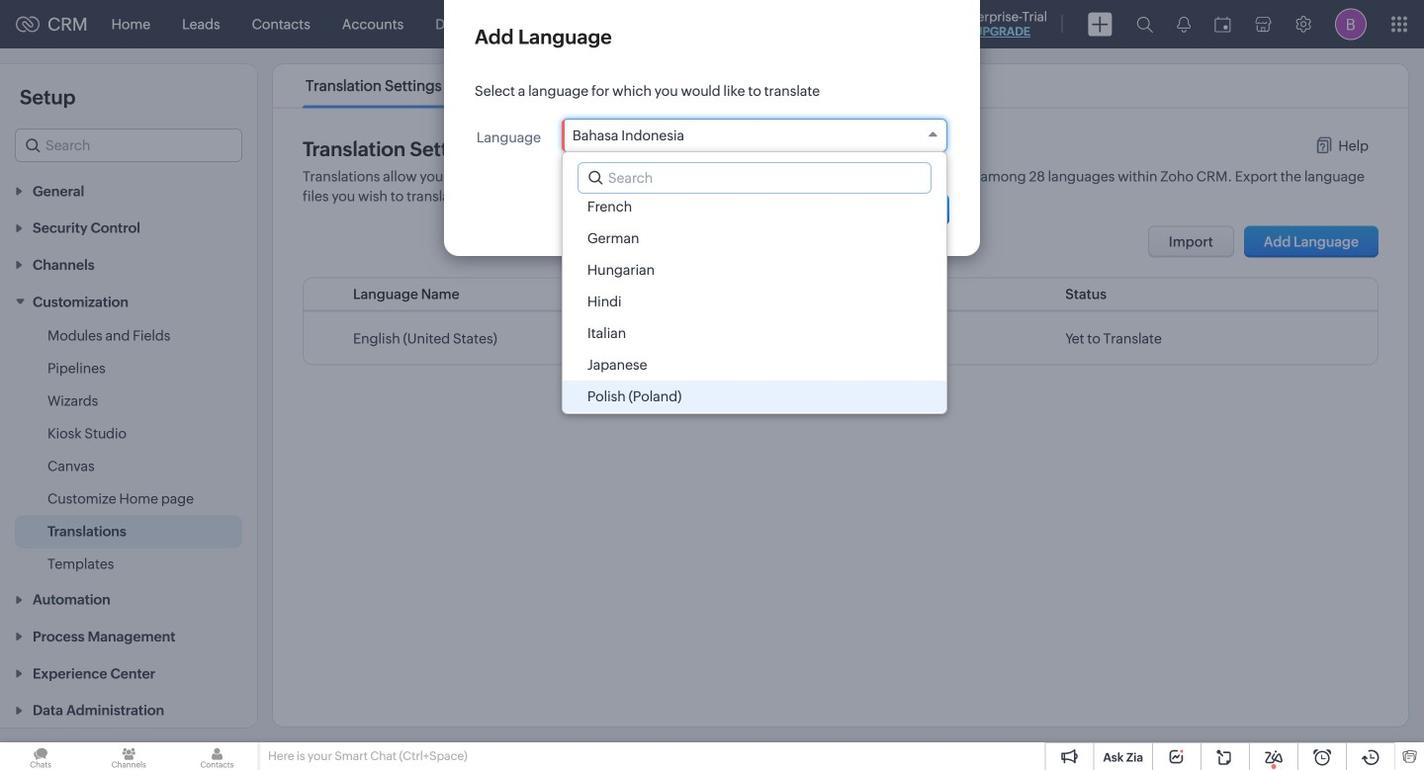 Task type: describe. For each thing, give the bounding box(es) containing it.
create menu image
[[1088, 12, 1113, 36]]

contacts image
[[176, 743, 258, 770]]

chats image
[[0, 743, 81, 770]]

signals image
[[1177, 16, 1191, 33]]

channels image
[[88, 743, 170, 770]]



Task type: locate. For each thing, give the bounding box(es) containing it.
None field
[[562, 119, 947, 152]]

list box
[[563, 191, 946, 444]]

create menu element
[[1076, 0, 1125, 48]]

option
[[563, 412, 946, 444]]

region
[[0, 320, 257, 581]]

calendar image
[[1215, 16, 1231, 32]]

list
[[288, 64, 667, 107]]

logo image
[[16, 16, 40, 32]]

signals element
[[1165, 0, 1203, 48]]

Search text field
[[578, 163, 931, 193]]



Task type: vqa. For each thing, say whether or not it's contained in the screenshot.
Search image
no



